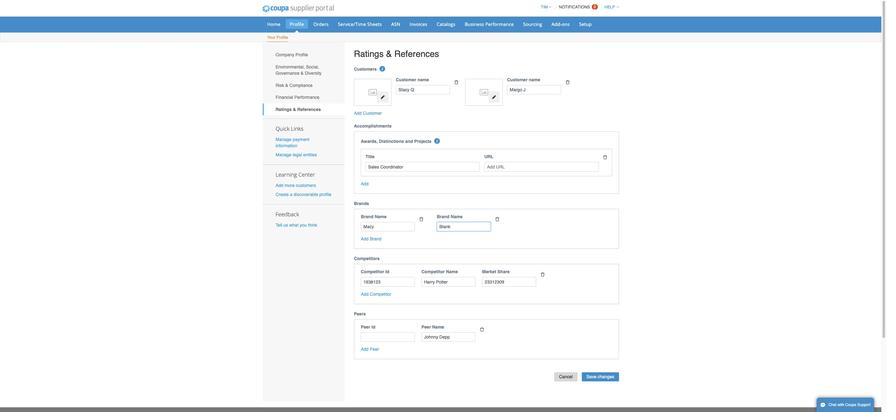 Task type: locate. For each thing, give the bounding box(es) containing it.
ratings & references down "financial performance"
[[276, 107, 321, 112]]

0 horizontal spatial ratings & references
[[276, 107, 321, 112]]

peer for peer name
[[422, 325, 431, 330]]

references
[[395, 49, 439, 59], [297, 107, 321, 112]]

add up competitors
[[361, 237, 369, 242]]

profile
[[290, 21, 304, 27], [277, 35, 288, 40], [296, 52, 308, 57]]

Title text field
[[366, 162, 480, 172]]

add brand button
[[361, 236, 382, 242]]

0 vertical spatial id
[[386, 270, 390, 275]]

brand name for first brand name text box from the left
[[361, 214, 387, 219]]

ratings & references
[[354, 49, 439, 59], [276, 107, 321, 112]]

brand
[[361, 214, 374, 219], [437, 214, 450, 219], [370, 237, 382, 242]]

0 horizontal spatial performance
[[295, 95, 320, 100]]

performance right business at the top right
[[486, 21, 514, 27]]

2 name from the left
[[529, 77, 541, 82]]

1 horizontal spatial references
[[395, 49, 439, 59]]

navigation containing notifications 0
[[538, 1, 619, 13]]

peer inside button
[[370, 347, 379, 352]]

ratings down financial
[[276, 107, 292, 112]]

0 horizontal spatial change image image
[[381, 95, 385, 99]]

business performance
[[465, 21, 514, 27]]

1 name from the left
[[418, 77, 429, 82]]

manage down information on the top of the page
[[276, 152, 292, 157]]

profile down coupa supplier portal image at the left
[[290, 21, 304, 27]]

chat with coupa support button
[[817, 398, 875, 412]]

your profile link
[[267, 34, 289, 42]]

changes
[[598, 375, 615, 380]]

learning
[[276, 171, 297, 178]]

1 horizontal spatial ratings & references
[[354, 49, 439, 59]]

2 horizontal spatial customer
[[507, 77, 528, 82]]

help link
[[602, 5, 619, 9]]

Customer name text field
[[396, 85, 450, 95], [507, 85, 562, 95]]

1 brand name from the left
[[361, 214, 387, 219]]

1 horizontal spatial change image image
[[492, 95, 497, 99]]

discoverable
[[294, 192, 318, 197]]

help
[[605, 5, 616, 9]]

competitor name
[[422, 270, 458, 275]]

profile link
[[286, 19, 308, 29]]

1 horizontal spatial logo image
[[469, 82, 500, 103]]

id up "competitor id" text box
[[386, 270, 390, 275]]

profile up environmental, social, governance & diversity link
[[296, 52, 308, 57]]

& left diversity
[[301, 71, 304, 76]]

change image image for 1st the customer name text field from the left logo
[[381, 95, 385, 99]]

environmental,
[[276, 64, 305, 69]]

competitor for competitor name
[[422, 270, 445, 275]]

peers
[[354, 312, 366, 317]]

sheets
[[367, 21, 382, 27]]

& right risk
[[286, 83, 288, 88]]

0 horizontal spatial customer name text field
[[396, 85, 450, 95]]

Competitor Name text field
[[422, 277, 476, 287]]

2 change image image from the left
[[492, 95, 497, 99]]

financial performance link
[[263, 91, 345, 103]]

add for add peer
[[361, 347, 369, 352]]

1 vertical spatial performance
[[295, 95, 320, 100]]

entities
[[303, 152, 317, 157]]

add peer button
[[361, 346, 379, 353]]

0 vertical spatial performance
[[486, 21, 514, 27]]

add
[[354, 111, 362, 116], [361, 181, 369, 186], [276, 183, 284, 188], [361, 237, 369, 242], [361, 292, 369, 297], [361, 347, 369, 352]]

manage for manage legal entities
[[276, 152, 292, 157]]

invoices
[[410, 21, 428, 27]]

0 horizontal spatial id
[[372, 325, 376, 330]]

2 logo image from the left
[[469, 82, 500, 103]]

0 vertical spatial profile
[[290, 21, 304, 27]]

competitor
[[361, 270, 384, 275], [422, 270, 445, 275], [370, 292, 391, 297]]

1 brand name text field from the left
[[361, 222, 415, 232]]

notifications
[[559, 5, 590, 9]]

market share
[[482, 270, 510, 275]]

peer for peer id
[[361, 325, 371, 330]]

& inside risk & compliance link
[[286, 83, 288, 88]]

ratings & references up additional information image
[[354, 49, 439, 59]]

sourcing
[[523, 21, 543, 27]]

1 horizontal spatial brand name text field
[[437, 222, 491, 232]]

Peer Id text field
[[361, 333, 415, 342]]

profile inside 'link'
[[296, 52, 308, 57]]

1 change image image from the left
[[381, 95, 385, 99]]

id for competitor id
[[386, 270, 390, 275]]

1 horizontal spatial id
[[386, 270, 390, 275]]

2 manage from the top
[[276, 152, 292, 157]]

competitor inside button
[[370, 292, 391, 297]]

0 vertical spatial references
[[395, 49, 439, 59]]

change image image for first the customer name text field from the right logo
[[492, 95, 497, 99]]

customer name
[[396, 77, 429, 82], [507, 77, 541, 82]]

customer
[[396, 77, 417, 82], [507, 77, 528, 82], [363, 111, 382, 116]]

brand for second brand name text box from the left
[[437, 214, 450, 219]]

2 customer name from the left
[[507, 77, 541, 82]]

additional information image
[[380, 66, 386, 72]]

with
[[838, 403, 845, 407]]

cancel link
[[555, 373, 578, 382]]

home link
[[263, 19, 285, 29]]

ratings up customers
[[354, 49, 384, 59]]

id
[[386, 270, 390, 275], [372, 325, 376, 330]]

manage legal entities link
[[276, 152, 317, 157]]

Market Share text field
[[482, 277, 537, 287]]

0 horizontal spatial customer name
[[396, 77, 429, 82]]

logo image for 1st the customer name text field from the left
[[357, 82, 388, 103]]

1 vertical spatial id
[[372, 325, 376, 330]]

0 horizontal spatial name
[[418, 77, 429, 82]]

add up peers
[[361, 292, 369, 297]]

service/time sheets link
[[334, 19, 386, 29]]

1 vertical spatial manage
[[276, 152, 292, 157]]

performance down risk & compliance link
[[295, 95, 320, 100]]

references down invoices link
[[395, 49, 439, 59]]

0 horizontal spatial references
[[297, 107, 321, 112]]

& down "financial performance"
[[293, 107, 296, 112]]

manage up information on the top of the page
[[276, 137, 292, 142]]

manage payment information link
[[276, 137, 310, 148]]

orders link
[[310, 19, 333, 29]]

1 horizontal spatial ratings
[[354, 49, 384, 59]]

add for add customer
[[354, 111, 362, 116]]

0 horizontal spatial brand name
[[361, 214, 387, 219]]

1 vertical spatial profile
[[277, 35, 288, 40]]

id up peer id 'text box'
[[372, 325, 376, 330]]

competitor down competitors
[[361, 270, 384, 275]]

add up create
[[276, 183, 284, 188]]

& inside the ratings & references link
[[293, 107, 296, 112]]

coupa supplier portal image
[[258, 1, 339, 17]]

risk & compliance
[[276, 83, 313, 88]]

0 vertical spatial manage
[[276, 137, 292, 142]]

competitor down "competitor id" text box
[[370, 292, 391, 297]]

2 brand name from the left
[[437, 214, 463, 219]]

id for peer id
[[372, 325, 376, 330]]

logo image
[[357, 82, 388, 103], [469, 82, 500, 103]]

0 horizontal spatial customer
[[363, 111, 382, 116]]

manage inside manage payment information
[[276, 137, 292, 142]]

peer down peers
[[361, 325, 371, 330]]

add for add
[[361, 181, 369, 186]]

1 vertical spatial ratings
[[276, 107, 292, 112]]

risk
[[276, 83, 284, 88]]

& down asn
[[386, 49, 392, 59]]

1 horizontal spatial customer name text field
[[507, 85, 562, 95]]

customer for 1st the customer name text field from the left
[[396, 77, 417, 82]]

competitor up competitor name text field on the bottom of page
[[422, 270, 445, 275]]

0
[[594, 4, 596, 9]]

distinctions
[[379, 139, 404, 144]]

add down 'peer id'
[[361, 347, 369, 352]]

1 logo image from the left
[[357, 82, 388, 103]]

navigation
[[538, 1, 619, 13]]

references down financial performance link
[[297, 107, 321, 112]]

additional information image
[[435, 138, 440, 144]]

business performance link
[[461, 19, 518, 29]]

0 horizontal spatial logo image
[[357, 82, 388, 103]]

company
[[276, 52, 295, 57]]

1 customer name from the left
[[396, 77, 429, 82]]

1 horizontal spatial brand name
[[437, 214, 463, 219]]

change image image
[[381, 95, 385, 99], [492, 95, 497, 99]]

peer up peer name text box
[[422, 325, 431, 330]]

social,
[[306, 64, 319, 69]]

add up brands
[[361, 181, 369, 186]]

performance
[[486, 21, 514, 27], [295, 95, 320, 100]]

URL text field
[[485, 162, 599, 172]]

add-
[[552, 21, 562, 27]]

1 horizontal spatial performance
[[486, 21, 514, 27]]

peer id
[[361, 325, 376, 330]]

Peer Name text field
[[422, 333, 476, 342]]

1 horizontal spatial customer name
[[507, 77, 541, 82]]

peer down peer id 'text box'
[[370, 347, 379, 352]]

& inside environmental, social, governance & diversity
[[301, 71, 304, 76]]

customers
[[354, 67, 377, 72]]

financial
[[276, 95, 293, 100]]

0 horizontal spatial brand name text field
[[361, 222, 415, 232]]

company profile link
[[263, 49, 345, 61]]

and
[[406, 139, 413, 144]]

add up accomplishments
[[354, 111, 362, 116]]

name for 1st the customer name text field from the left
[[418, 77, 429, 82]]

profile right your
[[277, 35, 288, 40]]

tim link
[[538, 5, 552, 9]]

us
[[284, 223, 288, 228]]

1 horizontal spatial customer
[[396, 77, 417, 82]]

add button
[[361, 181, 369, 187]]

peer
[[361, 325, 371, 330], [422, 325, 431, 330], [370, 347, 379, 352]]

notifications 0
[[559, 4, 596, 9]]

Brand Name text field
[[361, 222, 415, 232], [437, 222, 491, 232]]

chat with coupa support
[[829, 403, 871, 407]]

1 manage from the top
[[276, 137, 292, 142]]

manage legal entities
[[276, 152, 317, 157]]

service/time sheets
[[338, 21, 382, 27]]

2 vertical spatial profile
[[296, 52, 308, 57]]

customer name for 1st the customer name text field from the left
[[396, 77, 429, 82]]

1 horizontal spatial name
[[529, 77, 541, 82]]

financial performance
[[276, 95, 320, 100]]

1 vertical spatial ratings & references
[[276, 107, 321, 112]]

your profile
[[267, 35, 288, 40]]



Task type: vqa. For each thing, say whether or not it's contained in the screenshot.
the T& Image
no



Task type: describe. For each thing, give the bounding box(es) containing it.
url
[[485, 154, 494, 159]]

setup
[[579, 21, 592, 27]]

chat
[[829, 403, 837, 407]]

manage for manage payment information
[[276, 137, 292, 142]]

projects
[[415, 139, 432, 144]]

competitor for competitor id
[[361, 270, 384, 275]]

information
[[276, 143, 297, 148]]

add competitor
[[361, 292, 391, 297]]

catalogs
[[437, 21, 456, 27]]

add-ons
[[552, 21, 570, 27]]

company profile
[[276, 52, 308, 57]]

logo image for first the customer name text field from the right
[[469, 82, 500, 103]]

feedback
[[276, 211, 299, 218]]

cancel
[[559, 375, 573, 380]]

competitors
[[354, 256, 380, 261]]

your
[[267, 35, 276, 40]]

performance for financial performance
[[295, 95, 320, 100]]

save changes
[[587, 375, 615, 380]]

2 customer name text field from the left
[[507, 85, 562, 95]]

customer name for first the customer name text field from the right
[[507, 77, 541, 82]]

customer inside button
[[363, 111, 382, 116]]

brand inside add brand button
[[370, 237, 382, 242]]

0 vertical spatial ratings & references
[[354, 49, 439, 59]]

add peer
[[361, 347, 379, 352]]

profile for company profile
[[296, 52, 308, 57]]

you
[[300, 223, 307, 228]]

customers
[[296, 183, 316, 188]]

name for first the customer name text field from the right
[[529, 77, 541, 82]]

add competitor button
[[361, 291, 391, 298]]

governance
[[276, 71, 300, 76]]

add for add competitor
[[361, 292, 369, 297]]

brand name for second brand name text box from the left
[[437, 214, 463, 219]]

asn
[[391, 21, 401, 27]]

support
[[858, 403, 871, 407]]

a
[[290, 192, 293, 197]]

0 horizontal spatial ratings
[[276, 107, 292, 112]]

add customer
[[354, 111, 382, 116]]

manage payment information
[[276, 137, 310, 148]]

think
[[308, 223, 317, 228]]

add more customers
[[276, 183, 316, 188]]

profile for your profile
[[277, 35, 288, 40]]

business
[[465, 21, 484, 27]]

home
[[267, 21, 281, 27]]

2 brand name text field from the left
[[437, 222, 491, 232]]

diversity
[[305, 71, 322, 76]]

asn link
[[387, 19, 405, 29]]

accomplishments
[[354, 124, 392, 129]]

payment
[[293, 137, 310, 142]]

center
[[299, 171, 315, 178]]

awards, distinctions and projects
[[361, 139, 432, 144]]

add brand
[[361, 237, 382, 242]]

more
[[285, 183, 295, 188]]

add-ons link
[[548, 19, 574, 29]]

title
[[366, 154, 375, 159]]

compliance
[[290, 83, 313, 88]]

ons
[[562, 21, 570, 27]]

brands
[[354, 201, 369, 206]]

legal
[[293, 152, 302, 157]]

links
[[291, 125, 304, 132]]

save
[[587, 375, 597, 380]]

what
[[289, 223, 299, 228]]

environmental, social, governance & diversity link
[[263, 61, 345, 79]]

share
[[498, 270, 510, 275]]

create a discoverable profile link
[[276, 192, 332, 197]]

0 vertical spatial ratings
[[354, 49, 384, 59]]

Competitor Id text field
[[361, 277, 415, 287]]

add for add brand
[[361, 237, 369, 242]]

1 vertical spatial references
[[297, 107, 321, 112]]

tell
[[276, 223, 282, 228]]

add customer button
[[354, 110, 382, 117]]

service/time
[[338, 21, 366, 27]]

risk & compliance link
[[263, 79, 345, 91]]

setup link
[[575, 19, 596, 29]]

quick
[[276, 125, 290, 132]]

coupa
[[846, 403, 857, 407]]

tim
[[541, 5, 548, 9]]

ratings & references link
[[263, 103, 345, 116]]

performance for business performance
[[486, 21, 514, 27]]

create a discoverable profile
[[276, 192, 332, 197]]

brand for first brand name text box from the left
[[361, 214, 374, 219]]

save changes button
[[582, 373, 619, 382]]

environmental, social, governance & diversity
[[276, 64, 322, 76]]

tell us what you think
[[276, 223, 317, 228]]

profile
[[320, 192, 332, 197]]

add more customers link
[[276, 183, 316, 188]]

tell us what you think button
[[276, 222, 317, 228]]

orders
[[314, 21, 329, 27]]

add for add more customers
[[276, 183, 284, 188]]

create
[[276, 192, 289, 197]]

invoices link
[[406, 19, 432, 29]]

customer for first the customer name text field from the right
[[507, 77, 528, 82]]

quick links
[[276, 125, 304, 132]]

1 customer name text field from the left
[[396, 85, 450, 95]]

competitor id
[[361, 270, 390, 275]]



